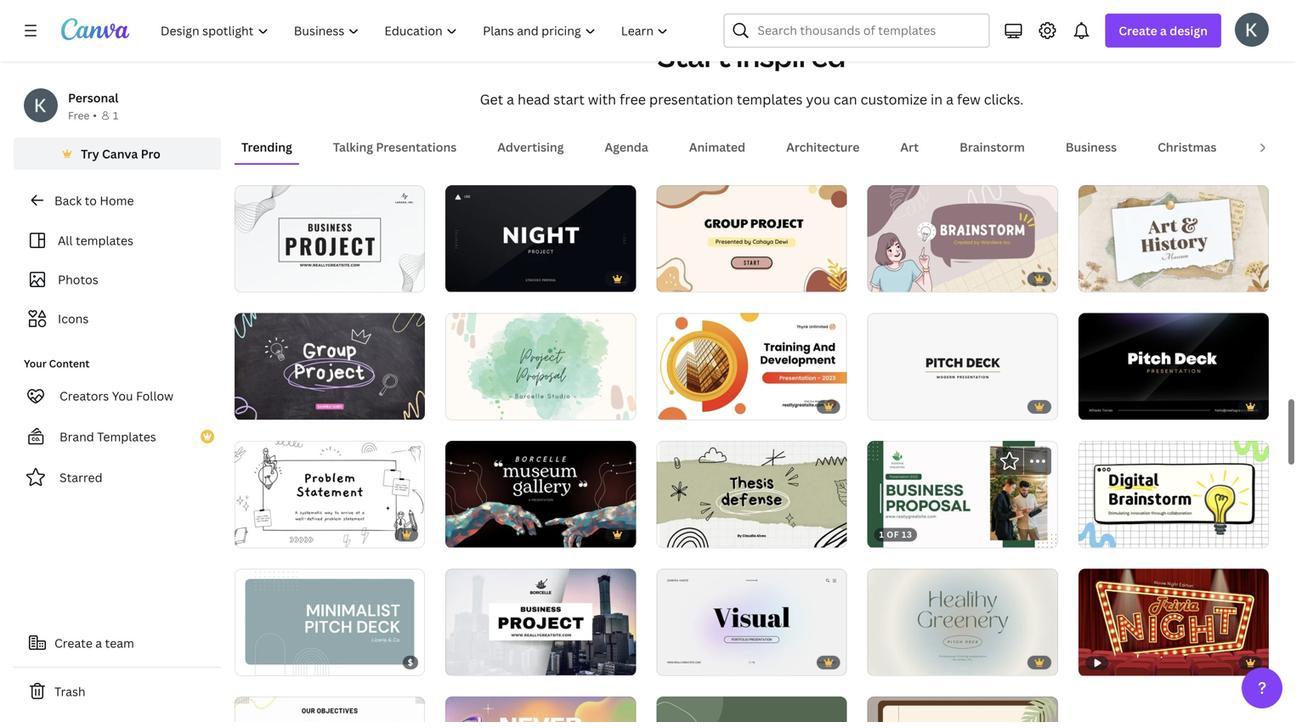 Task type: vqa. For each thing, say whether or not it's contained in the screenshot.
Say on the right
no



Task type: locate. For each thing, give the bounding box(es) containing it.
0 horizontal spatial 1 of 15
[[458, 656, 491, 668]]

animated button
[[683, 131, 753, 163]]

0 horizontal spatial 1 of 13
[[880, 529, 913, 541]]

0 horizontal spatial create
[[54, 636, 93, 652]]

of for dark modern corporate app development startup pitch deck presentation image
[[1098, 400, 1111, 412]]

1 of 14 for grey minimalist business project presentation image
[[247, 272, 280, 284]]

1 of 15 link
[[657, 313, 847, 420], [446, 569, 636, 676]]

your
[[24, 357, 47, 371]]

brown aesthetic cute group project presentation image
[[868, 697, 1058, 723]]

1 vertical spatial 16
[[691, 656, 702, 668]]

talking presentations
[[333, 139, 457, 155]]

2 vertical spatial 1 of 20 link
[[235, 569, 425, 676]]

10
[[691, 272, 702, 284], [902, 272, 914, 284], [691, 528, 702, 540]]

20 for bottom 1 of 20 link
[[269, 656, 281, 668]]

1 horizontal spatial 13
[[1113, 272, 1124, 284]]

1 vertical spatial 13
[[902, 529, 913, 541]]

back
[[54, 193, 82, 209]]

a inside dropdown button
[[1161, 23, 1167, 39]]

0 vertical spatial 20
[[480, 400, 492, 412]]

1 horizontal spatial create
[[1119, 23, 1158, 39]]

templates
[[737, 90, 803, 108], [76, 233, 133, 249]]

0 vertical spatial 1 of 14 link
[[235, 185, 425, 292]]

1 vertical spatial 20
[[480, 528, 492, 540]]

None search field
[[724, 14, 990, 48]]

create
[[1119, 23, 1158, 39], [54, 636, 93, 652]]

of for the white creative doodle brainstorming presentation image
[[1098, 528, 1111, 540]]

gradient holographic modern 3d floral never have i ever kpop fandom edition presentation image
[[446, 697, 636, 723]]

creators you follow
[[60, 388, 174, 404]]

0 vertical spatial 14
[[269, 272, 280, 284]]

12
[[1113, 528, 1124, 540]]

0 vertical spatial 13
[[1113, 272, 1124, 284]]

animated
[[689, 139, 746, 155]]

1 14 from the top
[[269, 272, 280, 284]]

try canva pro
[[81, 146, 161, 162]]

1 for beige scrapbook art and history museum presentation image
[[1091, 272, 1096, 284]]

10 for 1 of 13
[[902, 272, 914, 284]]

1 vertical spatial 1 of 13 link
[[868, 441, 1058, 549]]

1 of 20 for beige brown minimal organic creative project presentation image
[[458, 400, 492, 412]]

brown aesthetic group project presentation image
[[657, 185, 847, 292]]

1 for black white problem statement brainstorm presentation image
[[247, 528, 252, 540]]

1 vertical spatial 1 of 13
[[880, 529, 913, 541]]

2 vertical spatial 20
[[269, 656, 281, 668]]

create left design
[[1119, 23, 1158, 39]]

back to home
[[54, 193, 134, 209]]

19
[[902, 656, 913, 668]]

1 vertical spatial 1 of 20
[[458, 528, 492, 540]]

dark modern corporate app development startup pitch deck presentation image
[[1079, 313, 1269, 420]]

1 of 13
[[1091, 272, 1124, 284], [880, 529, 913, 541]]

all templates
[[58, 233, 133, 249]]

1 of 10 for 10
[[669, 272, 702, 284]]

1 vertical spatial create
[[54, 636, 93, 652]]

20 for the middle 1 of 20 link
[[480, 528, 492, 540]]

white modern minimalist infographic collection presentation image
[[235, 697, 425, 723]]

of for black doodle group project presentation image
[[254, 400, 267, 412]]

icons link
[[24, 303, 211, 335]]

of for grey modern professional business project presentation image
[[465, 656, 478, 668]]

1 vertical spatial 14
[[269, 528, 280, 540]]

green and white doodle thesis defense presentation image
[[657, 441, 847, 548]]

design
[[1170, 23, 1208, 39]]

1 of 14 link
[[235, 185, 425, 292], [235, 441, 425, 548]]

create for create a design
[[1119, 23, 1158, 39]]

1 of 14
[[247, 272, 280, 284], [247, 528, 280, 540]]

0 vertical spatial 1 of 20 link
[[446, 313, 636, 420]]

2 vertical spatial 1 of 20
[[247, 656, 281, 668]]

top level navigation element
[[150, 14, 683, 48]]

of for beige brown minimal organic creative project presentation image
[[465, 400, 478, 412]]

1 vertical spatial 1 of 15 link
[[446, 569, 636, 676]]

a left design
[[1161, 23, 1167, 39]]

of for beige scrapbook art and history museum presentation image
[[1098, 272, 1111, 284]]

1 of 12
[[1091, 528, 1124, 540]]

kendall parks image
[[1235, 13, 1269, 47]]

church
[[1258, 139, 1297, 155]]

1 of 10 link for 1 of 13
[[868, 185, 1058, 292]]

0 vertical spatial 15
[[691, 400, 702, 412]]

0 vertical spatial 1 of 14
[[247, 272, 280, 284]]

of for green and white doodle thesis defense presentation image
[[676, 528, 689, 540]]

a right get
[[507, 90, 514, 108]]

0 vertical spatial 1 of 13 link
[[1079, 185, 1269, 292]]

1 horizontal spatial 1 of 16
[[1091, 400, 1124, 412]]

grey minimalist business project presentation image
[[235, 185, 425, 292]]

2 14 from the top
[[269, 528, 280, 540]]

brainstorm button
[[953, 131, 1032, 163]]

1 inside 'link'
[[880, 656, 885, 668]]

of
[[254, 272, 267, 284], [465, 272, 478, 284], [676, 272, 689, 284], [887, 272, 900, 284], [1098, 272, 1111, 284], [254, 400, 267, 412], [465, 400, 478, 412], [676, 400, 689, 412], [1098, 400, 1111, 412], [254, 528, 267, 540], [465, 528, 478, 540], [676, 528, 689, 540], [1098, 528, 1111, 540], [887, 529, 900, 541], [254, 656, 267, 668], [465, 656, 478, 668], [676, 656, 689, 668], [887, 656, 900, 668]]

1 of 16
[[1091, 400, 1124, 412], [669, 656, 702, 668]]

1 horizontal spatial 16
[[1113, 400, 1124, 412]]

1 vertical spatial 1 of 14
[[247, 528, 280, 540]]

of for black white modern museum presentation image
[[465, 528, 478, 540]]

try
[[81, 146, 99, 162]]

1 vertical spatial 1 of 14 link
[[235, 441, 425, 548]]

create inside dropdown button
[[1119, 23, 1158, 39]]

of for yellow and white modern training and development presentation image
[[676, 400, 689, 412]]

1 horizontal spatial 1 of 13
[[1091, 272, 1124, 284]]

1 vertical spatial 15
[[480, 656, 491, 668]]

inspired
[[737, 38, 846, 75]]

templates down start inspired
[[737, 90, 803, 108]]

1 of 19
[[880, 656, 913, 668]]

brand templates
[[60, 429, 156, 445]]

1 of 15
[[669, 400, 702, 412], [458, 656, 491, 668]]

start
[[554, 90, 585, 108]]

1 of 16 link
[[1079, 313, 1269, 420], [657, 569, 847, 676]]

1 of 13 link
[[1079, 185, 1269, 292], [868, 441, 1058, 549]]

0 vertical spatial 1 of 15
[[669, 400, 702, 412]]

1 horizontal spatial 15
[[691, 400, 702, 412]]

talking presentations button
[[326, 131, 464, 163]]

1 of 13 for the right 1 of 13 link
[[1091, 272, 1124, 284]]

1 of 16 for gradient minimal portfolio proposal presentation image
[[669, 656, 702, 668]]

architecture
[[787, 139, 860, 155]]

pro
[[141, 146, 161, 162]]

of for grey minimalist business project presentation image
[[254, 272, 267, 284]]

14
[[269, 272, 280, 284], [269, 528, 280, 540]]

1 horizontal spatial 1 of 15
[[669, 400, 702, 412]]

0 horizontal spatial 1 of 16
[[669, 656, 702, 668]]

trending
[[241, 139, 292, 155]]

1 1 of 14 from the top
[[247, 272, 280, 284]]

0 horizontal spatial 1 of 15 link
[[446, 569, 636, 676]]

1 of 20 for blue minimalist business pitch deck presentation image
[[247, 656, 281, 668]]

neutral and green contemporary pitch deck image
[[868, 569, 1058, 676]]

brand templates link
[[14, 420, 221, 454]]

business
[[1066, 139, 1117, 155]]

free
[[620, 90, 646, 108]]

templates right "all"
[[76, 233, 133, 249]]

a left team
[[95, 636, 102, 652]]

1 for dark modern corporate app development startup pitch deck presentation image
[[1091, 400, 1096, 412]]

1 horizontal spatial templates
[[737, 90, 803, 108]]

create left team
[[54, 636, 93, 652]]

0 vertical spatial create
[[1119, 23, 1158, 39]]

0 vertical spatial 1 of 16
[[1091, 400, 1124, 412]]

brainstorm
[[960, 139, 1025, 155]]

a
[[1161, 23, 1167, 39], [507, 90, 514, 108], [946, 90, 954, 108], [95, 636, 102, 652]]

0 horizontal spatial 13
[[902, 529, 913, 541]]

few
[[957, 90, 981, 108]]

advertising
[[498, 139, 564, 155]]

1 for yellow and white modern training and development presentation image
[[669, 400, 674, 412]]

0 vertical spatial 1 of 20
[[458, 400, 492, 412]]

0 horizontal spatial 15
[[480, 656, 491, 668]]

of inside 'link'
[[887, 656, 900, 668]]

get
[[480, 90, 504, 108]]

grey modern professional business project presentation image
[[446, 569, 636, 676]]

church button
[[1251, 131, 1297, 163]]

photos link
[[24, 264, 211, 296]]

0 vertical spatial templates
[[737, 90, 803, 108]]

of for black and gray gradient professional presentation image
[[465, 272, 478, 284]]

1 vertical spatial 1 of 16 link
[[657, 569, 847, 676]]

2 1 of 14 link from the top
[[235, 441, 425, 548]]

1 vertical spatial 1 of 15
[[458, 656, 491, 668]]

1 vertical spatial templates
[[76, 233, 133, 249]]

15
[[691, 400, 702, 412], [480, 656, 491, 668]]

personal
[[68, 90, 119, 106]]

a for team
[[95, 636, 102, 652]]

16
[[1113, 400, 1124, 412], [691, 656, 702, 668]]

1 of 15 for yellow and white modern training and development presentation image
[[669, 400, 702, 412]]

1 horizontal spatial 1 of 13 link
[[1079, 185, 1269, 292]]

0 vertical spatial 1 of 13
[[1091, 272, 1124, 284]]

0 horizontal spatial 16
[[691, 656, 702, 668]]

10 for 1 of 10
[[691, 272, 702, 284]]

white creative doodle brainstorming presentation image
[[1079, 441, 1269, 548]]

0 vertical spatial 1 of 16 link
[[1079, 313, 1269, 420]]

1 vertical spatial 1 of 20 link
[[446, 441, 636, 548]]

15 for grey modern professional business project presentation image
[[480, 656, 491, 668]]

0 horizontal spatial 1 of 16 link
[[657, 569, 847, 676]]

1 of 20
[[458, 400, 492, 412], [458, 528, 492, 540], [247, 656, 281, 668]]

2 1 of 14 from the top
[[247, 528, 280, 540]]

to
[[85, 193, 97, 209]]

advertising button
[[491, 131, 571, 163]]

0 vertical spatial 1 of 15 link
[[657, 313, 847, 420]]

1 for grey minimalist business project presentation image
[[247, 272, 252, 284]]

of for brown aesthetic group project presentation image
[[676, 272, 689, 284]]

of for beige brown pastel  playful manhwa illustration brainstorm presentation image
[[887, 272, 900, 284]]

of for gradient minimal portfolio proposal presentation image
[[676, 656, 689, 668]]

1 for beige brown minimal organic creative project presentation image
[[458, 400, 463, 412]]

create inside button
[[54, 636, 93, 652]]

create a design button
[[1106, 14, 1222, 48]]

1 of 15 for grey modern professional business project presentation image
[[458, 656, 491, 668]]

1 for black white modern museum presentation image
[[458, 528, 463, 540]]

1 vertical spatial 1 of 16
[[669, 656, 702, 668]]

beige brown pastel  playful manhwa illustration brainstorm presentation image
[[868, 185, 1058, 292]]

a inside button
[[95, 636, 102, 652]]

beige brown minimal organic creative project presentation image
[[446, 313, 636, 420]]

1 of 25
[[458, 272, 491, 284]]

20
[[480, 400, 492, 412], [480, 528, 492, 540], [269, 656, 281, 668]]

trending button
[[235, 131, 299, 163]]

0 vertical spatial 16
[[1113, 400, 1124, 412]]

0 horizontal spatial templates
[[76, 233, 133, 249]]



Task type: describe. For each thing, give the bounding box(es) containing it.
gradient minimal portfolio proposal presentation image
[[657, 569, 847, 676]]

1 for the white creative doodle brainstorming presentation image
[[1091, 528, 1096, 540]]

of for the neutral and green contemporary pitch deck image
[[887, 656, 900, 668]]

1 for brown aesthetic group project presentation image
[[669, 272, 674, 284]]

business button
[[1059, 131, 1124, 163]]

content
[[49, 357, 90, 371]]

try canva pro button
[[14, 138, 221, 170]]

black doodle group project presentation image
[[235, 313, 425, 420]]

art
[[901, 139, 919, 155]]

canva
[[102, 146, 138, 162]]

a for design
[[1161, 23, 1167, 39]]

1 for the neutral and green contemporary pitch deck image
[[880, 656, 885, 668]]

1 for black and gray gradient professional presentation image
[[458, 272, 463, 284]]

agenda
[[605, 139, 649, 155]]

get a head start with free presentation templates you can customize in a few clicks.
[[480, 90, 1024, 108]]

1 horizontal spatial 1 of 15 link
[[657, 313, 847, 420]]

15 for yellow and white modern training and development presentation image
[[691, 400, 702, 412]]

follow
[[136, 388, 174, 404]]

icons
[[58, 311, 89, 327]]

1 of 10 link for 1 of 10
[[657, 185, 847, 292]]

customize
[[861, 90, 928, 108]]

black white problem statement brainstorm presentation image
[[235, 441, 425, 548]]

beige scrapbook art and history museum presentation image
[[1079, 185, 1269, 292]]

brand
[[60, 429, 94, 445]]

modern pitch deck presentation template image
[[868, 313, 1058, 420]]

free
[[68, 108, 89, 122]]

creators
[[60, 388, 109, 404]]

1 of 16 for dark modern corporate app development startup pitch deck presentation image
[[1091, 400, 1124, 412]]

a right in
[[946, 90, 954, 108]]

1 for black doodle group project presentation image
[[247, 400, 252, 412]]

architecture button
[[780, 131, 867, 163]]

1 of 14 for black white problem statement brainstorm presentation image
[[247, 528, 280, 540]]

blue minimalist business pitch deck presentation image
[[235, 569, 425, 676]]

1 for beige brown pastel  playful manhwa illustration brainstorm presentation image
[[880, 272, 885, 284]]

14 for black white problem statement brainstorm presentation image
[[269, 528, 280, 540]]

of for black white problem statement brainstorm presentation image
[[254, 528, 267, 540]]

starred
[[60, 470, 103, 486]]

1 of 11 link
[[235, 313, 425, 420]]

yellow and white modern training and development presentation image
[[657, 313, 847, 420]]

presentations
[[376, 139, 457, 155]]

you
[[112, 388, 133, 404]]

1 of 20 for black white modern museum presentation image
[[458, 528, 492, 540]]

starred link
[[14, 461, 221, 495]]

green minimalist professional business proposal presentation image
[[868, 441, 1058, 548]]

templates
[[97, 429, 156, 445]]

in
[[931, 90, 943, 108]]

1 for grey modern professional business project presentation image
[[458, 656, 463, 668]]

photos
[[58, 272, 98, 288]]

create a team
[[54, 636, 134, 652]]

start inspired
[[658, 38, 846, 75]]

•
[[93, 108, 97, 122]]

clicks.
[[984, 90, 1024, 108]]

20 for the top 1 of 20 link
[[480, 400, 492, 412]]

0 horizontal spatial 1 of 13 link
[[868, 441, 1058, 549]]

art button
[[894, 131, 926, 163]]

black white modern museum presentation image
[[446, 441, 636, 548]]

your content
[[24, 357, 90, 371]]

1 for gradient minimal portfolio proposal presentation image
[[669, 656, 674, 668]]

$
[[408, 657, 414, 669]]

1 of 12 link
[[1079, 441, 1269, 548]]

talking
[[333, 139, 373, 155]]

25
[[480, 272, 491, 284]]

1 1 of 14 link from the top
[[235, 185, 425, 292]]

create for create a team
[[54, 636, 93, 652]]

team
[[105, 636, 134, 652]]

start
[[658, 38, 731, 75]]

presentation
[[650, 90, 734, 108]]

1 horizontal spatial 1 of 16 link
[[1079, 313, 1269, 420]]

home
[[100, 193, 134, 209]]

can
[[834, 90, 858, 108]]

head
[[518, 90, 550, 108]]

1 of 13 for leftmost 1 of 13 link
[[880, 529, 913, 541]]

back to home link
[[14, 184, 221, 218]]

1 for blue minimalist business pitch deck presentation image
[[247, 656, 252, 668]]

with
[[588, 90, 617, 108]]

all
[[58, 233, 73, 249]]

all templates link
[[24, 224, 211, 257]]

Search search field
[[758, 14, 979, 47]]

trash
[[54, 684, 86, 700]]

create a team button
[[14, 627, 221, 661]]

a for head
[[507, 90, 514, 108]]

trash link
[[14, 675, 221, 709]]

create a design
[[1119, 23, 1208, 39]]

1 for green and white doodle thesis defense presentation image
[[669, 528, 674, 540]]

11
[[269, 400, 279, 412]]

christmas button
[[1151, 131, 1224, 163]]

1 of 19 link
[[868, 569, 1058, 676]]

creators you follow link
[[14, 379, 221, 413]]

1 of 10 for 13
[[880, 272, 914, 284]]

christmas
[[1158, 139, 1217, 155]]

black and gray gradient professional presentation image
[[446, 185, 636, 292]]

1 of 11
[[247, 400, 279, 412]]

1 of 25 link
[[446, 185, 636, 292]]

of for blue minimalist business pitch deck presentation image
[[254, 656, 267, 668]]

16 for dark modern corporate app development startup pitch deck presentation image
[[1113, 400, 1124, 412]]

you
[[806, 90, 831, 108]]

free •
[[68, 108, 97, 122]]

agenda button
[[598, 131, 655, 163]]

14 for grey minimalist business project presentation image
[[269, 272, 280, 284]]

16 for gradient minimal portfolio proposal presentation image
[[691, 656, 702, 668]]



